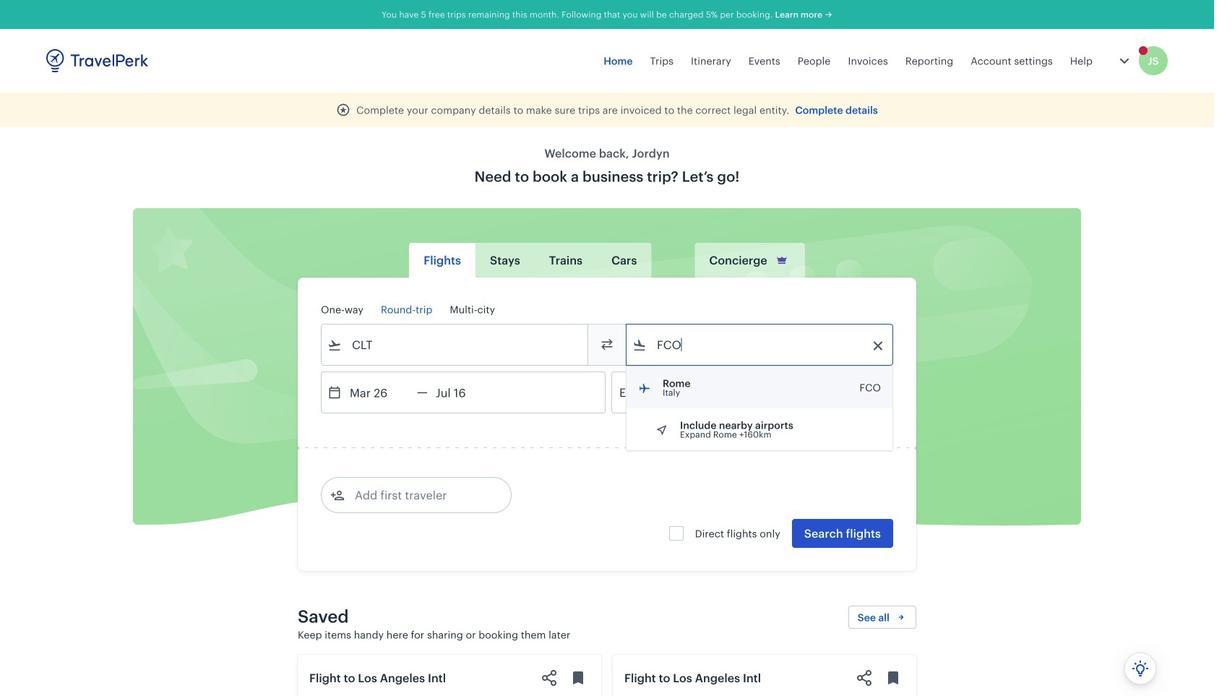 Task type: vqa. For each thing, say whether or not it's contained in the screenshot.
Depart TEXT BOX
yes



Task type: describe. For each thing, give the bounding box(es) containing it.
From search field
[[342, 333, 569, 356]]

Depart text field
[[342, 372, 417, 413]]



Task type: locate. For each thing, give the bounding box(es) containing it.
Return text field
[[428, 372, 503, 413]]

Add first traveler search field
[[345, 484, 495, 507]]

To search field
[[647, 333, 874, 356]]



